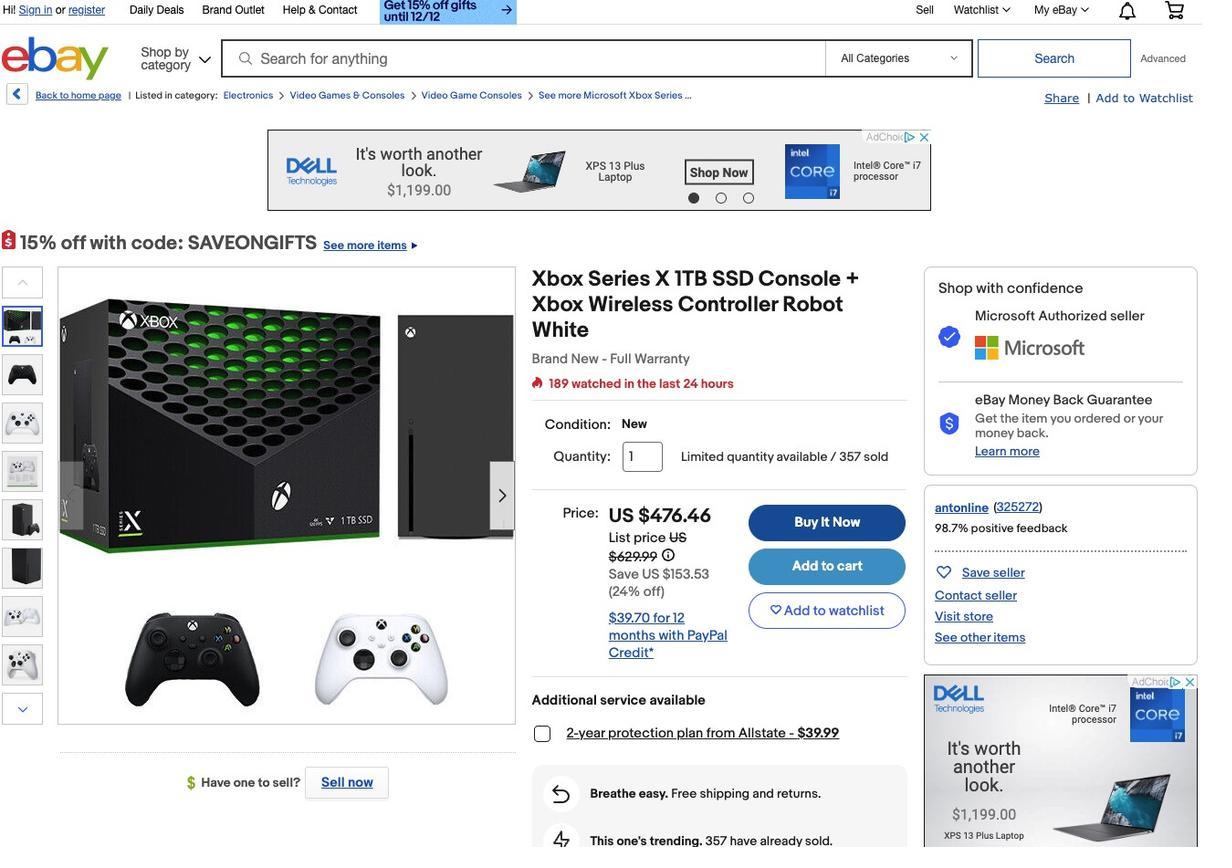 Task type: locate. For each thing, give the bounding box(es) containing it.
new up watched
[[571, 351, 599, 368]]

0 horizontal spatial or
[[56, 4, 66, 16]]

sell left watchlist link
[[917, 3, 935, 16]]

new up quantity: 'text field' on the right
[[622, 417, 647, 432]]

available up plan
[[650, 692, 706, 709]]

0 vertical spatial -
[[602, 351, 607, 368]]

microsoft logo image
[[976, 328, 1085, 366]]

now
[[348, 775, 373, 792]]

0 vertical spatial see
[[539, 90, 556, 101]]

- left full
[[602, 351, 607, 368]]

additional
[[532, 692, 597, 709]]

year
[[579, 725, 605, 742]]

the
[[638, 376, 657, 392], [1001, 411, 1020, 427]]

microsoft down shop by category banner
[[584, 90, 627, 101]]

shop left 'by'
[[141, 44, 171, 59]]

2 vertical spatial add
[[785, 603, 811, 620]]

15%
[[20, 232, 57, 256]]

xbox series x 1tb ssd console + xbox wireless controller robot white - picture 1 of 12 image
[[58, 268, 515, 724]]

0 horizontal spatial shop
[[141, 44, 171, 59]]

1 horizontal spatial brand
[[532, 351, 568, 368]]

0 horizontal spatial x
[[656, 267, 670, 292]]

- inside xbox series x 1tb ssd console + xbox wireless controller robot white brand new - full warranty
[[602, 351, 607, 368]]

0 vertical spatial new
[[571, 351, 599, 368]]

us inside save us $153.53 (24% off)
[[642, 566, 660, 583]]

brand inside brand outlet link
[[202, 4, 232, 16]]

save up contact seller link
[[963, 565, 991, 581]]

save left off)
[[609, 566, 639, 583]]

brand
[[202, 4, 232, 16], [532, 351, 568, 368]]

seller right authorized
[[1111, 308, 1145, 325]]

one
[[234, 776, 255, 791]]

1 horizontal spatial back
[[1054, 392, 1084, 409]]

xbox series x 1tb ssd console + xbox wireless controller robot white main content
[[532, 267, 908, 848]]

condition:
[[545, 417, 611, 434]]

save us $153.53 (24% off)
[[609, 566, 710, 601]]

1 horizontal spatial ebay
[[1053, 4, 1078, 16]]

contact inside "account" navigation
[[319, 4, 358, 16]]

0 horizontal spatial with
[[90, 232, 127, 256]]

back left home
[[36, 90, 58, 101]]

1 horizontal spatial more
[[559, 90, 582, 101]]

1tb left ssd
[[675, 267, 708, 292]]

with left 'paypal'
[[659, 627, 685, 645]]

hi!
[[3, 4, 16, 16]]

1 horizontal spatial items
[[994, 630, 1026, 646]]

1 vertical spatial or
[[1124, 411, 1136, 427]]

seller down save seller
[[986, 588, 1018, 604]]

seller for contact seller visit store see other items
[[986, 588, 1018, 604]]

with details__icon image for ebay money back guarantee
[[939, 413, 961, 436]]

0 horizontal spatial new
[[571, 351, 599, 368]]

full
[[611, 351, 632, 368]]

1 horizontal spatial -
[[790, 725, 795, 742]]

1 horizontal spatial see
[[539, 90, 556, 101]]

ebay
[[1053, 4, 1078, 16], [976, 392, 1006, 409]]

contact right the help on the left of the page
[[319, 4, 358, 16]]

1 horizontal spatial save
[[963, 565, 991, 581]]

2 vertical spatial with
[[659, 627, 685, 645]]

shop by category button
[[133, 37, 215, 76]]

0 vertical spatial ebay
[[1053, 4, 1078, 16]]

0 vertical spatial sell
[[917, 3, 935, 16]]

or right sign in link
[[56, 4, 66, 16]]

1 horizontal spatial available
[[777, 449, 828, 465]]

antonline ( 325272 ) 98.7% positive feedback
[[935, 500, 1068, 536]]

items
[[377, 238, 407, 253], [994, 630, 1026, 646]]

$629.99
[[609, 549, 658, 566]]

1 consoles from the left
[[363, 90, 405, 101]]

picture 4 of 12 image
[[3, 452, 42, 491]]

3 video from the left
[[711, 90, 737, 101]]

add for add to cart
[[793, 558, 819, 576]]

quantity
[[727, 449, 774, 465]]

brand inside xbox series x 1tb ssd console + xbox wireless controller robot white brand new - full warranty
[[532, 351, 568, 368]]

1 vertical spatial 1tb
[[675, 267, 708, 292]]

my ebay
[[1035, 4, 1078, 16]]

2 video from the left
[[422, 90, 448, 101]]

have
[[201, 776, 231, 791]]

or down guarantee
[[1124, 411, 1136, 427]]

1 vertical spatial the
[[1001, 411, 1020, 427]]

/
[[831, 449, 837, 465]]

24
[[684, 376, 699, 392]]

0 vertical spatial seller
[[1111, 308, 1145, 325]]

brand left outlet
[[202, 4, 232, 16]]

brand outlet link
[[202, 1, 265, 21]]

us down '$476.46'
[[670, 529, 687, 547]]

us
[[609, 505, 634, 529], [670, 529, 687, 547], [642, 566, 660, 583]]

watchlist
[[955, 4, 1000, 16], [1140, 90, 1194, 105]]

with details__icon image
[[939, 327, 961, 349], [939, 413, 961, 436], [553, 785, 570, 804], [553, 831, 570, 848]]

see down search for anything text box at the top of page
[[539, 90, 556, 101]]

0 horizontal spatial series
[[589, 267, 651, 292]]

learn
[[976, 444, 1007, 459]]

2 horizontal spatial with
[[977, 280, 1004, 298]]

to left cart at the right bottom
[[822, 558, 835, 576]]

1 horizontal spatial or
[[1124, 411, 1136, 427]]

consoles right games
[[363, 90, 405, 101]]

0 horizontal spatial more
[[347, 238, 375, 253]]

limited quantity available / 357 sold
[[682, 449, 889, 465]]

1 vertical spatial new
[[622, 417, 647, 432]]

1 vertical spatial with
[[977, 280, 1004, 298]]

advertisement region
[[268, 130, 933, 212], [925, 675, 1199, 848]]

0 horizontal spatial sell
[[322, 775, 345, 792]]

see more microsoft xbox series x 1tb video game console... link
[[539, 90, 814, 101]]

code:
[[131, 232, 184, 256]]

1 horizontal spatial |
[[1088, 90, 1091, 106]]

daily deals link
[[130, 1, 184, 21]]

2 vertical spatial more
[[1010, 444, 1041, 459]]

to left home
[[60, 90, 69, 101]]

2 horizontal spatial see
[[935, 630, 958, 646]]

0 horizontal spatial -
[[602, 351, 607, 368]]

1 video from the left
[[290, 90, 317, 101]]

0 horizontal spatial video
[[290, 90, 317, 101]]

2 consoles from the left
[[480, 90, 522, 101]]

$39.70 for 12 months with paypal credit* button
[[609, 610, 735, 662]]

seller inside button
[[994, 565, 1026, 581]]

1 vertical spatial sell
[[322, 775, 345, 792]]

series up white
[[589, 267, 651, 292]]

0 vertical spatial brand
[[202, 4, 232, 16]]

1 vertical spatial contact
[[935, 588, 983, 604]]

1 vertical spatial seller
[[994, 565, 1026, 581]]

0 horizontal spatial available
[[650, 692, 706, 709]]

x
[[685, 90, 692, 101], [656, 267, 670, 292]]

0 horizontal spatial brand
[[202, 4, 232, 16]]

1 vertical spatial x
[[656, 267, 670, 292]]

add inside share | add to watchlist
[[1097, 90, 1120, 105]]

series down shop by category banner
[[655, 90, 683, 101]]

- left $39.99
[[790, 725, 795, 742]]

warranty
[[635, 351, 690, 368]]

see
[[539, 90, 556, 101], [324, 238, 344, 253], [935, 630, 958, 646]]

1 vertical spatial watchlist
[[1140, 90, 1194, 105]]

shop
[[141, 44, 171, 59], [939, 280, 974, 298]]

in inside the xbox series x 1tb ssd console + xbox wireless controller robot white main content
[[625, 376, 635, 392]]

0 horizontal spatial microsoft
[[584, 90, 627, 101]]

1 horizontal spatial consoles
[[480, 90, 522, 101]]

1tb left console...
[[694, 90, 709, 101]]

register
[[69, 4, 105, 16]]

electronics
[[223, 90, 274, 101]]

0 vertical spatial add
[[1097, 90, 1120, 105]]

1 horizontal spatial microsoft
[[976, 308, 1036, 325]]

see right saveongifts
[[324, 238, 344, 253]]

1 horizontal spatial in
[[165, 90, 173, 101]]

back up you
[[1054, 392, 1084, 409]]

1 vertical spatial see
[[324, 238, 344, 253]]

1 vertical spatial shop
[[939, 280, 974, 298]]

us inside us $629.99
[[670, 529, 687, 547]]

video down get an extra 15% off image on the left top of page
[[422, 90, 448, 101]]

consoles
[[363, 90, 405, 101], [480, 90, 522, 101]]

1 horizontal spatial game
[[740, 90, 767, 101]]

shop by category banner
[[0, 0, 1199, 85]]

sign in link
[[19, 4, 53, 16]]

0 horizontal spatial in
[[44, 4, 53, 16]]

save inside button
[[963, 565, 991, 581]]

1tb
[[694, 90, 709, 101], [675, 267, 708, 292]]

0 vertical spatial more
[[559, 90, 582, 101]]

picture 3 of 12 image
[[3, 404, 42, 443]]

back to home page link
[[5, 83, 121, 111]]

| left listed
[[129, 90, 131, 101]]

microsoft down shop with confidence
[[976, 308, 1036, 325]]

see other items link
[[935, 630, 1026, 646]]

help
[[283, 4, 306, 16]]

0 horizontal spatial ebay
[[976, 392, 1006, 409]]

0 horizontal spatial contact
[[319, 4, 358, 16]]

breathe easy. free shipping and returns.
[[591, 786, 822, 802]]

0 horizontal spatial us
[[609, 505, 634, 529]]

sell inside "account" navigation
[[917, 3, 935, 16]]

daily
[[130, 4, 154, 16]]

xbox down shop by category banner
[[629, 90, 653, 101]]

to left watchlist
[[814, 603, 826, 620]]

limited
[[682, 449, 725, 465]]

0 vertical spatial x
[[685, 90, 692, 101]]

picture 2 of 12 image
[[3, 355, 42, 395]]

available
[[777, 449, 828, 465], [650, 692, 706, 709]]

1 horizontal spatial watchlist
[[1140, 90, 1194, 105]]

Search for anything text field
[[224, 41, 823, 76]]

video game consoles link
[[422, 90, 522, 101]]

series inside xbox series x 1tb ssd console + xbox wireless controller robot white brand new - full warranty
[[589, 267, 651, 292]]

series
[[655, 90, 683, 101], [589, 267, 651, 292]]

in
[[44, 4, 53, 16], [165, 90, 173, 101], [625, 376, 635, 392]]

0 vertical spatial watchlist
[[955, 4, 1000, 16]]

none submit inside shop by category banner
[[979, 39, 1132, 78]]

to down advanced link at the right top of page
[[1124, 90, 1136, 105]]

seller up contact seller link
[[994, 565, 1026, 581]]

see down visit
[[935, 630, 958, 646]]

0 vertical spatial back
[[36, 90, 58, 101]]

save inside save us $153.53 (24% off)
[[609, 566, 639, 583]]

add right share
[[1097, 90, 1120, 105]]

in down full
[[625, 376, 635, 392]]

sell left now
[[322, 775, 345, 792]]

now
[[833, 514, 861, 532]]

video left console...
[[711, 90, 737, 101]]

allstate
[[739, 725, 787, 742]]

free
[[672, 786, 697, 802]]

account navigation
[[0, 0, 1199, 27]]

1 horizontal spatial contact
[[935, 588, 983, 604]]

contact up visit store "link"
[[935, 588, 983, 604]]

|
[[129, 90, 131, 101], [1088, 90, 1091, 106]]

2 horizontal spatial more
[[1010, 444, 1041, 459]]

1 horizontal spatial new
[[622, 417, 647, 432]]

the left the last
[[638, 376, 657, 392]]

with left confidence
[[977, 280, 1004, 298]]

money
[[1009, 392, 1051, 409]]

0 vertical spatial 1tb
[[694, 90, 709, 101]]

to for watchlist
[[814, 603, 826, 620]]

it
[[822, 514, 830, 532]]

video left games
[[290, 90, 317, 101]]

1 vertical spatial &
[[353, 90, 360, 101]]

the inside main content
[[638, 376, 657, 392]]

xbox up white
[[532, 267, 584, 292]]

1 horizontal spatial with
[[659, 627, 685, 645]]

0 horizontal spatial consoles
[[363, 90, 405, 101]]

shop for shop by category
[[141, 44, 171, 59]]

available left "/"
[[777, 449, 828, 465]]

microsoft authorized seller
[[976, 308, 1145, 325]]

ebay right my
[[1053, 4, 1078, 16]]

with right off
[[90, 232, 127, 256]]

contact
[[319, 4, 358, 16], [935, 588, 983, 604]]

0 vertical spatial &
[[309, 4, 316, 16]]

in right listed
[[165, 90, 173, 101]]

brand up 189
[[532, 351, 568, 368]]

0 horizontal spatial the
[[638, 376, 657, 392]]

consoles down search for anything text box at the top of page
[[480, 90, 522, 101]]

ebay up get
[[976, 392, 1006, 409]]

| right share button
[[1088, 90, 1091, 106]]

1 vertical spatial brand
[[532, 351, 568, 368]]

0 horizontal spatial &
[[309, 4, 316, 16]]

shop inside shop by category
[[141, 44, 171, 59]]

2 horizontal spatial in
[[625, 376, 635, 392]]

seller
[[1111, 308, 1145, 325], [994, 565, 1026, 581], [986, 588, 1018, 604]]

last
[[660, 376, 681, 392]]

category:
[[175, 90, 218, 101]]

1 vertical spatial series
[[589, 267, 651, 292]]

1 horizontal spatial us
[[642, 566, 660, 583]]

189
[[550, 376, 569, 392]]

1 vertical spatial -
[[790, 725, 795, 742]]

video
[[290, 90, 317, 101], [422, 90, 448, 101], [711, 90, 737, 101]]

2 horizontal spatial video
[[711, 90, 737, 101]]

1 vertical spatial in
[[165, 90, 173, 101]]

sell inside "link"
[[322, 775, 345, 792]]

us right (24%
[[642, 566, 660, 583]]

in right sign
[[44, 4, 53, 16]]

see inside see more items link
[[324, 238, 344, 253]]

1 vertical spatial available
[[650, 692, 706, 709]]

picture 1 of 12 image
[[4, 308, 41, 345]]

share | add to watchlist
[[1045, 90, 1194, 106]]

add for add to watchlist
[[785, 603, 811, 620]]

watchlist down advanced
[[1140, 90, 1194, 105]]

&
[[309, 4, 316, 16], [353, 90, 360, 101]]

item
[[1022, 411, 1048, 427]]

game
[[450, 90, 478, 101], [740, 90, 767, 101]]

in for listed
[[165, 90, 173, 101]]

see for see more microsoft xbox series x 1tb video game console...
[[539, 90, 556, 101]]

add down add to cart link
[[785, 603, 811, 620]]

+
[[846, 267, 860, 292]]

0 horizontal spatial see
[[324, 238, 344, 253]]

0 horizontal spatial game
[[450, 90, 478, 101]]

watchlist inside share | add to watchlist
[[1140, 90, 1194, 105]]

1 horizontal spatial shop
[[939, 280, 974, 298]]

your
[[1139, 411, 1164, 427]]

0 vertical spatial shop
[[141, 44, 171, 59]]

game left console...
[[740, 90, 767, 101]]

see inside contact seller visit store see other items
[[935, 630, 958, 646]]

& right games
[[353, 90, 360, 101]]

0 vertical spatial or
[[56, 4, 66, 16]]

more inside ebay money back guarantee get the item you ordered or your money back. learn more
[[1010, 444, 1041, 459]]

shop left confidence
[[939, 280, 974, 298]]

seller inside contact seller visit store see other items
[[986, 588, 1018, 604]]

see more items
[[324, 238, 407, 253]]

add down buy
[[793, 558, 819, 576]]

watchlist right sell link
[[955, 4, 1000, 16]]

us up list
[[609, 505, 634, 529]]

0 vertical spatial in
[[44, 4, 53, 16]]

1 vertical spatial back
[[1054, 392, 1084, 409]]

the right get
[[1001, 411, 1020, 427]]

game down search for anything text box at the top of page
[[450, 90, 478, 101]]

authorized
[[1039, 308, 1108, 325]]

share
[[1045, 90, 1080, 105]]

visit
[[935, 609, 961, 625]]

0 vertical spatial the
[[638, 376, 657, 392]]

& right the help on the left of the page
[[309, 4, 316, 16]]

credit*
[[609, 645, 654, 662]]

ebay money back guarantee get the item you ordered or your money back. learn more
[[976, 392, 1164, 459]]

1 horizontal spatial the
[[1001, 411, 1020, 427]]

plan
[[677, 725, 704, 742]]

1 vertical spatial more
[[347, 238, 375, 253]]

in inside "account" navigation
[[44, 4, 53, 16]]

1 vertical spatial ebay
[[976, 392, 1006, 409]]

1 vertical spatial add
[[793, 558, 819, 576]]

None submit
[[979, 39, 1132, 78]]



Task type: vqa. For each thing, say whether or not it's contained in the screenshot.
Apple iPhone 11 - 64GB - Fully Unlocked ALL CARRIERS - VERY GOOD condition - Picture 1 of 10
no



Task type: describe. For each thing, give the bounding box(es) containing it.
ebay inside ebay money back guarantee get the item you ordered or your money back. learn more
[[976, 392, 1006, 409]]

$39.70
[[609, 610, 651, 627]]

save for save seller
[[963, 565, 991, 581]]

listed
[[136, 90, 163, 101]]

register link
[[69, 4, 105, 16]]

$39.70 for 12 months with paypal credit*
[[609, 610, 728, 662]]

confidence
[[1008, 280, 1084, 298]]

saveongifts
[[188, 232, 317, 256]]

xbox left wireless
[[532, 292, 584, 318]]

more for microsoft
[[559, 90, 582, 101]]

additional service available
[[532, 692, 706, 709]]

sell now link
[[301, 767, 390, 799]]

shipping
[[700, 786, 750, 802]]

)
[[1040, 500, 1043, 515]]

1tb inside xbox series x 1tb ssd console + xbox wireless controller robot white brand new - full warranty
[[675, 267, 708, 292]]

x inside xbox series x 1tb ssd console + xbox wireless controller robot white brand new - full warranty
[[656, 267, 670, 292]]

to for cart
[[822, 558, 835, 576]]

1 game from the left
[[450, 90, 478, 101]]

us for us $476.46
[[609, 505, 634, 529]]

15% off with code: saveongifts
[[20, 232, 317, 256]]

games
[[319, 90, 351, 101]]

1 horizontal spatial &
[[353, 90, 360, 101]]

paypal
[[688, 627, 728, 645]]

to for home
[[60, 90, 69, 101]]

sell for sell
[[917, 3, 935, 16]]

0 vertical spatial advertisement region
[[268, 130, 933, 212]]

us $476.46
[[609, 505, 712, 529]]

buy it now
[[795, 514, 861, 532]]

in for watched
[[625, 376, 635, 392]]

0 vertical spatial with
[[90, 232, 127, 256]]

| listed in category:
[[129, 90, 218, 101]]

robot
[[783, 292, 844, 318]]

see for see more items
[[324, 238, 344, 253]]

0 vertical spatial microsoft
[[584, 90, 627, 101]]

with details__icon image for breathe easy.
[[553, 785, 570, 804]]

video for video games & consoles
[[290, 90, 317, 101]]

get an extra 15% off image
[[380, 0, 517, 25]]

us for us $629.99
[[670, 529, 687, 547]]

months
[[609, 627, 656, 645]]

visit store link
[[935, 609, 994, 625]]

quantity:
[[554, 449, 611, 466]]

deals
[[157, 4, 184, 16]]

money
[[976, 426, 1015, 441]]

seller for save seller
[[994, 565, 1026, 581]]

off)
[[644, 583, 665, 601]]

new inside xbox series x 1tb ssd console + xbox wireless controller robot white brand new - full warranty
[[571, 351, 599, 368]]

electronics link
[[223, 90, 274, 101]]

picture 6 of 12 image
[[3, 549, 42, 588]]

add to cart
[[793, 558, 863, 576]]

and
[[753, 786, 775, 802]]

my ebay link
[[1025, 0, 1098, 21]]

2-year protection plan from allstate - $39.99
[[567, 725, 840, 742]]

watchlist inside "account" navigation
[[955, 4, 1000, 16]]

or inside "account" navigation
[[56, 4, 66, 16]]

your shopping cart image
[[1165, 1, 1186, 19]]

2 game from the left
[[740, 90, 767, 101]]

breathe
[[591, 786, 636, 802]]

0 horizontal spatial items
[[377, 238, 407, 253]]

category
[[141, 57, 191, 72]]

0 vertical spatial series
[[655, 90, 683, 101]]

easy.
[[639, 786, 669, 802]]

add to watchlist link
[[749, 593, 907, 629]]

contact inside contact seller visit store see other items
[[935, 588, 983, 604]]

list
[[609, 529, 631, 547]]

picture 7 of 12 image
[[3, 597, 42, 637]]

store
[[964, 609, 994, 625]]

returns.
[[777, 786, 822, 802]]

advanced
[[1141, 53, 1187, 64]]

contact seller visit store see other items
[[935, 588, 1026, 646]]

save for save us $153.53 (24% off)
[[609, 566, 639, 583]]

antonline
[[935, 501, 989, 516]]

back.
[[1017, 426, 1049, 441]]

add to watchlist link
[[1097, 90, 1194, 107]]

0 horizontal spatial |
[[129, 90, 131, 101]]

1 horizontal spatial x
[[685, 90, 692, 101]]

189 watched in the last 24 hours
[[550, 376, 734, 392]]

back inside ebay money back guarantee get the item you ordered or your money back. learn more
[[1054, 392, 1084, 409]]

from
[[707, 725, 736, 742]]

picture 8 of 12 image
[[3, 646, 42, 685]]

guarantee
[[1088, 392, 1153, 409]]

items inside contact seller visit store see other items
[[994, 630, 1026, 646]]

sell now
[[322, 775, 373, 792]]

help & contact link
[[283, 1, 358, 21]]

learn more link
[[976, 444, 1041, 459]]

see more items link
[[317, 232, 417, 256]]

contact seller link
[[935, 588, 1018, 604]]

to inside share | add to watchlist
[[1124, 90, 1136, 105]]

Quantity: text field
[[623, 442, 663, 472]]

save seller button
[[935, 562, 1026, 583]]

protection
[[608, 725, 674, 742]]

daily deals
[[130, 4, 184, 16]]

xbox series x 1tb ssd console + xbox wireless controller robot white brand new - full warranty
[[532, 267, 860, 368]]

sold
[[864, 449, 889, 465]]

with details__icon image for microsoft authorized seller
[[939, 327, 961, 349]]

(
[[994, 500, 997, 515]]

by
[[175, 44, 189, 59]]

with inside $39.70 for 12 months with paypal credit*
[[659, 627, 685, 645]]

ordered
[[1075, 411, 1122, 427]]

feedback
[[1017, 522, 1068, 536]]

picture 5 of 12 image
[[3, 501, 42, 540]]

dollar sign image
[[187, 777, 201, 791]]

share button
[[1045, 90, 1080, 107]]

1 vertical spatial advertisement region
[[925, 675, 1199, 848]]

to right one
[[258, 776, 270, 791]]

in for sign
[[44, 4, 53, 16]]

off
[[61, 232, 86, 256]]

add to watchlist
[[785, 603, 885, 620]]

ebay inside my ebay link
[[1053, 4, 1078, 16]]

other
[[961, 630, 991, 646]]

0 horizontal spatial back
[[36, 90, 58, 101]]

available for quantity
[[777, 449, 828, 465]]

shop for shop with confidence
[[939, 280, 974, 298]]

white
[[532, 318, 589, 343]]

325272
[[997, 500, 1040, 515]]

hi! sign in or register
[[3, 4, 105, 16]]

controller
[[678, 292, 778, 318]]

$476.46
[[639, 505, 712, 529]]

more for items
[[347, 238, 375, 253]]

2-
[[567, 725, 579, 742]]

sign
[[19, 4, 41, 16]]

available for service
[[650, 692, 706, 709]]

video for video game consoles
[[422, 90, 448, 101]]

console...
[[769, 90, 814, 101]]

sell for sell now
[[322, 775, 345, 792]]

or inside ebay money back guarantee get the item you ordered or your money back. learn more
[[1124, 411, 1136, 427]]

video game consoles
[[422, 90, 522, 101]]

the inside ebay money back guarantee get the item you ordered or your money back. learn more
[[1001, 411, 1020, 427]]

12
[[673, 610, 685, 627]]

1 vertical spatial microsoft
[[976, 308, 1036, 325]]

& inside "account" navigation
[[309, 4, 316, 16]]

(24%
[[609, 583, 641, 601]]



